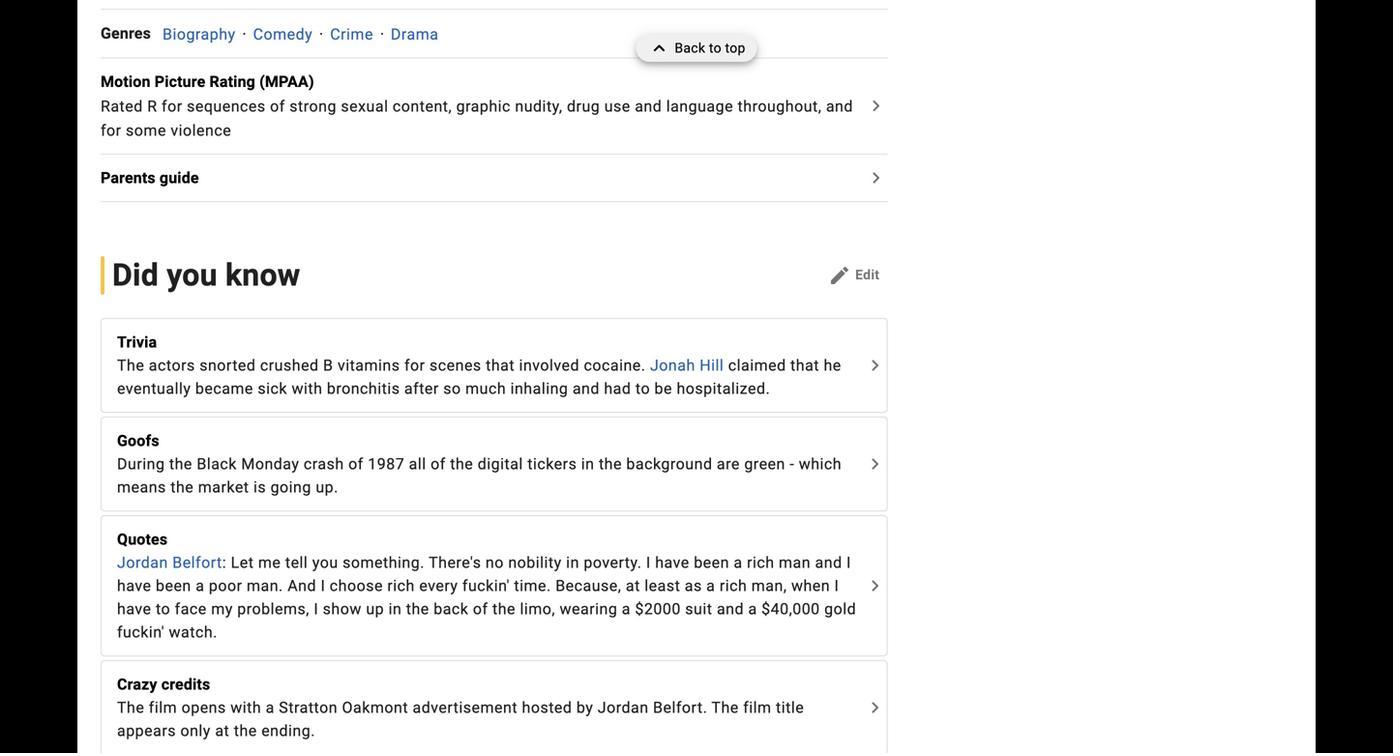 Task type: vqa. For each thing, say whether or not it's contained in the screenshot.
the 'See'
no



Task type: locate. For each thing, give the bounding box(es) containing it.
that left the he
[[791, 356, 820, 375]]

0 vertical spatial with
[[292, 380, 323, 398]]

let
[[231, 554, 254, 572]]

0 horizontal spatial fuckin'
[[117, 624, 165, 642]]

motion
[[101, 72, 151, 91]]

jordan inside crazy credits the film opens with a stratton oakmont advertisement hosted by jordan belfort. the film title appears only at the ending.
[[598, 699, 649, 717]]

a inside crazy credits the film opens with a stratton oakmont advertisement hosted by jordan belfort. the film title appears only at the ending.
[[266, 699, 275, 717]]

opens
[[182, 699, 226, 717]]

no
[[486, 554, 504, 572]]

picture
[[155, 72, 206, 91]]

you right tell
[[312, 554, 338, 572]]

0 horizontal spatial in
[[389, 600, 402, 619]]

crash
[[304, 455, 344, 474]]

market
[[198, 478, 249, 497]]

1 vertical spatial jordan
[[598, 699, 649, 717]]

0 vertical spatial in
[[581, 455, 595, 474]]

did you know
[[112, 257, 301, 294]]

with inside crazy credits the film opens with a stratton oakmont advertisement hosted by jordan belfort. the film title appears only at the ending.
[[231, 699, 261, 717]]

film
[[149, 699, 177, 717], [744, 699, 772, 717]]

the left black
[[169, 455, 192, 474]]

parents guide: see all image
[[865, 166, 888, 190]]

the right tickers
[[599, 455, 622, 474]]

of down (mpaa)
[[270, 97, 285, 115]]

for up after on the left
[[405, 356, 425, 375]]

background
[[627, 455, 713, 474]]

the left limo,
[[493, 600, 516, 619]]

1 vertical spatial see more image
[[864, 575, 887, 598]]

in right up
[[389, 600, 402, 619]]

goofs during the black monday crash of 1987 all of the digital tickers in the background are green - which means the market is going up.
[[117, 432, 842, 497]]

i
[[646, 554, 651, 572], [847, 554, 852, 572], [321, 577, 325, 596], [835, 577, 839, 596], [314, 600, 319, 619]]

0 horizontal spatial that
[[486, 356, 515, 375]]

2 horizontal spatial in
[[581, 455, 595, 474]]

1 horizontal spatial with
[[292, 380, 323, 398]]

2 horizontal spatial to
[[709, 40, 722, 56]]

man,
[[752, 577, 787, 596]]

crime button
[[330, 25, 374, 43]]

see more image
[[864, 354, 887, 377], [864, 575, 887, 598]]

1 horizontal spatial in
[[566, 554, 580, 572]]

with right opens
[[231, 699, 261, 717]]

wearing
[[560, 600, 618, 619]]

goofs
[[117, 432, 159, 450]]

a left $2000
[[622, 600, 631, 619]]

1 horizontal spatial you
[[312, 554, 338, 572]]

1 horizontal spatial jordan
[[598, 699, 649, 717]]

have down jordan belfort
[[117, 577, 151, 596]]

1 vertical spatial with
[[231, 699, 261, 717]]

at right "only"
[[215, 722, 230, 741]]

of right back
[[473, 600, 488, 619]]

parents guide button
[[101, 166, 211, 190]]

2 that from the left
[[791, 356, 820, 375]]

0 vertical spatial jordan
[[117, 554, 168, 572]]

jordan right by
[[598, 699, 649, 717]]

the down the crazy at the bottom left
[[117, 699, 145, 717]]

up
[[366, 600, 384, 619]]

me
[[258, 554, 281, 572]]

top
[[725, 40, 746, 56]]

been down 'jordan belfort' button
[[156, 577, 191, 596]]

at
[[626, 577, 640, 596], [215, 722, 230, 741]]

certificate: see all image
[[865, 94, 888, 118]]

0 horizontal spatial to
[[156, 600, 171, 619]]

that
[[486, 356, 515, 375], [791, 356, 820, 375]]

1 vertical spatial have
[[117, 577, 151, 596]]

rated
[[101, 97, 143, 115]]

1 horizontal spatial been
[[694, 554, 730, 572]]

bronchitis
[[327, 380, 400, 398]]

1 horizontal spatial at
[[626, 577, 640, 596]]

you right did
[[167, 257, 218, 294]]

1 horizontal spatial that
[[791, 356, 820, 375]]

ending.
[[261, 722, 315, 741]]

did
[[112, 257, 159, 294]]

see more image
[[864, 453, 887, 476], [864, 697, 887, 720]]

1 vertical spatial you
[[312, 554, 338, 572]]

with
[[292, 380, 323, 398], [231, 699, 261, 717]]

man
[[779, 554, 811, 572]]

1 vertical spatial to
[[636, 380, 650, 398]]

2 see more image from the top
[[864, 575, 887, 598]]

fuckin' down no
[[463, 577, 510, 596]]

at inside : let me tell you something. there's no nobility in poverty. i have been a rich man and i have been a poor man. and i choose rich every fuckin' time. because, at least as a rich man, when i have to face my problems, i show up in the back of the limo, wearing a $2000 suit and a $40,000 gold fuckin' watch.
[[626, 577, 640, 596]]

0 vertical spatial to
[[709, 40, 722, 56]]

2 horizontal spatial for
[[405, 356, 425, 375]]

is
[[254, 478, 266, 497]]

cocaine.
[[584, 356, 646, 375]]

something.
[[343, 554, 425, 572]]

0 vertical spatial you
[[167, 257, 218, 294]]

0 horizontal spatial jordan
[[117, 554, 168, 572]]

2 vertical spatial to
[[156, 600, 171, 619]]

actors
[[149, 356, 195, 375]]

that down trivia button
[[486, 356, 515, 375]]

in inside goofs during the black monday crash of 1987 all of the digital tickers in the background are green - which means the market is going up.
[[581, 455, 595, 474]]

to left face
[[156, 600, 171, 619]]

jonah hill link
[[650, 356, 724, 375]]

a left man
[[734, 554, 743, 572]]

see more image for quotes
[[864, 575, 887, 598]]

to left be
[[636, 380, 650, 398]]

back
[[675, 40, 706, 56]]

the
[[117, 356, 145, 375], [117, 699, 145, 717], [712, 699, 739, 717]]

trivia button
[[117, 331, 862, 354]]

jordan belfort button
[[117, 551, 222, 575]]

and
[[288, 577, 316, 596]]

to inside button
[[709, 40, 722, 56]]

jordan down quotes at bottom
[[117, 554, 168, 572]]

0 horizontal spatial film
[[149, 699, 177, 717]]

the down goofs button
[[450, 455, 473, 474]]

with down crushed
[[292, 380, 323, 398]]

digital
[[478, 455, 523, 474]]

credits
[[161, 676, 210, 694]]

2 vertical spatial in
[[389, 600, 402, 619]]

2 film from the left
[[744, 699, 772, 717]]

a down man,
[[749, 600, 757, 619]]

to left top
[[709, 40, 722, 56]]

1 horizontal spatial film
[[744, 699, 772, 717]]

been up as
[[694, 554, 730, 572]]

and
[[635, 97, 662, 115], [826, 97, 854, 115], [573, 380, 600, 398], [815, 554, 843, 572], [717, 600, 744, 619]]

are
[[717, 455, 740, 474]]

0 horizontal spatial at
[[215, 722, 230, 741]]

film left the title
[[744, 699, 772, 717]]

of
[[270, 97, 285, 115], [349, 455, 364, 474], [431, 455, 446, 474], [473, 600, 488, 619]]

0 vertical spatial see more image
[[864, 453, 887, 476]]

0 vertical spatial see more image
[[864, 354, 887, 377]]

throughout,
[[738, 97, 822, 115]]

1 vertical spatial see more image
[[864, 697, 887, 720]]

and right suit
[[717, 600, 744, 619]]

1 horizontal spatial for
[[162, 97, 183, 115]]

jordan
[[117, 554, 168, 572], [598, 699, 649, 717]]

for right r
[[162, 97, 183, 115]]

1 see more image from the top
[[864, 453, 887, 476]]

see more image right which
[[864, 453, 887, 476]]

0 vertical spatial for
[[162, 97, 183, 115]]

2 see more image from the top
[[864, 697, 887, 720]]

1 see more image from the top
[[864, 354, 887, 377]]

0 horizontal spatial for
[[101, 121, 122, 140]]

0 vertical spatial at
[[626, 577, 640, 596]]

at left the least
[[626, 577, 640, 596]]

0 horizontal spatial been
[[156, 577, 191, 596]]

much
[[466, 380, 506, 398]]

see more image right the title
[[864, 697, 887, 720]]

drama button
[[391, 25, 439, 43]]

the left ending.
[[234, 722, 257, 741]]

a right as
[[707, 577, 716, 596]]

so
[[444, 380, 461, 398]]

biography button
[[163, 25, 236, 43]]

see more image right the he
[[864, 354, 887, 377]]

rich up man,
[[747, 554, 775, 572]]

a up ending.
[[266, 699, 275, 717]]

and left had at the bottom left of the page
[[573, 380, 600, 398]]

gold
[[825, 600, 857, 619]]

graphic
[[456, 97, 511, 115]]

the actors snorted crushed b vitamins for scenes that involved cocaine. jonah hill
[[117, 356, 724, 375]]

you inside : let me tell you something. there's no nobility in poverty. i have been a rich man and i have been a poor man. and i choose rich every fuckin' time. because, at least as a rich man, when i have to face my problems, i show up in the back of the limo, wearing a $2000 suit and a $40,000 gold fuckin' watch.
[[312, 554, 338, 572]]

means
[[117, 478, 166, 497]]

show
[[323, 600, 362, 619]]

2 vertical spatial for
[[405, 356, 425, 375]]

trivia
[[117, 333, 157, 352]]

0 horizontal spatial you
[[167, 257, 218, 294]]

0 horizontal spatial with
[[231, 699, 261, 717]]

to inside claimed that he eventually became sick with bronchitis after so much inhaling and had to be hospitalized.
[[636, 380, 650, 398]]

1 vertical spatial in
[[566, 554, 580, 572]]

nudity,
[[515, 97, 563, 115]]

1 horizontal spatial to
[[636, 380, 650, 398]]

and right use
[[635, 97, 662, 115]]

edit image
[[829, 264, 852, 287]]

rich down something.
[[387, 577, 415, 596]]

in up because,
[[566, 554, 580, 572]]

for for motion
[[162, 97, 183, 115]]

see more image right when
[[864, 575, 887, 598]]

after
[[404, 380, 439, 398]]

1 horizontal spatial fuckin'
[[463, 577, 510, 596]]

1 vertical spatial at
[[215, 722, 230, 741]]

in right tickers
[[581, 455, 595, 474]]

drama
[[391, 25, 439, 43]]

have left face
[[117, 600, 151, 619]]

be
[[655, 380, 673, 398]]

b
[[323, 356, 333, 375]]

jordan inside button
[[117, 554, 168, 572]]

fuckin'
[[463, 577, 510, 596], [117, 624, 165, 642]]

strong
[[290, 97, 337, 115]]

1 vertical spatial for
[[101, 121, 122, 140]]

and up when
[[815, 554, 843, 572]]

comedy
[[253, 25, 313, 43]]

you
[[167, 257, 218, 294], [312, 554, 338, 572]]

claimed
[[729, 356, 786, 375]]

the right means
[[171, 478, 194, 497]]

$40,000
[[762, 600, 820, 619]]

have up the least
[[655, 554, 690, 572]]

fuckin' up the crazy at the bottom left
[[117, 624, 165, 642]]

motion picture rating (mpaa) button
[[101, 70, 326, 93]]

quotes button
[[117, 528, 862, 551]]

film up the appears
[[149, 699, 177, 717]]

green
[[745, 455, 786, 474]]

know
[[225, 257, 301, 294]]

0 vertical spatial fuckin'
[[463, 577, 510, 596]]

a down belfort
[[196, 577, 205, 596]]

going
[[271, 478, 312, 497]]

for down rated at top
[[101, 121, 122, 140]]

biography
[[163, 25, 236, 43]]

rich
[[747, 554, 775, 572], [387, 577, 415, 596], [720, 577, 747, 596]]



Task type: describe. For each thing, give the bounding box(es) containing it.
goofs button
[[117, 430, 862, 453]]

the down trivia at the left
[[117, 356, 145, 375]]

there's
[[429, 554, 481, 572]]

as
[[685, 577, 702, 596]]

for for the
[[405, 356, 425, 375]]

by
[[577, 699, 594, 717]]

which
[[799, 455, 842, 474]]

content,
[[393, 97, 452, 115]]

with inside claimed that he eventually became sick with bronchitis after so much inhaling and had to be hospitalized.
[[292, 380, 323, 398]]

of inside motion picture rating (mpaa) rated r for sequences of strong sexual content, graphic nudity, drug use and language throughout, and for some violence
[[270, 97, 285, 115]]

crime
[[330, 25, 374, 43]]

that inside claimed that he eventually became sick with bronchitis after so much inhaling and had to be hospitalized.
[[791, 356, 820, 375]]

problems,
[[237, 600, 310, 619]]

see more image for the film opens with a stratton oakmont advertisement hosted by jordan belfort. the film title appears only at the ending.
[[864, 697, 887, 720]]

claimed that he eventually became sick with bronchitis after so much inhaling and had to be hospitalized.
[[117, 356, 842, 398]]

-
[[790, 455, 795, 474]]

sick
[[258, 380, 287, 398]]

only
[[180, 722, 211, 741]]

when
[[792, 577, 830, 596]]

became
[[195, 380, 253, 398]]

motion picture rating (mpaa) rated r for sequences of strong sexual content, graphic nudity, drug use and language throughout, and for some violence
[[101, 72, 854, 140]]

use
[[605, 97, 631, 115]]

guide
[[160, 169, 199, 187]]

edit
[[856, 267, 880, 283]]

0 vertical spatial been
[[694, 554, 730, 572]]

title
[[776, 699, 804, 717]]

jordan belfort
[[117, 554, 222, 572]]

back
[[434, 600, 469, 619]]

because,
[[556, 577, 622, 596]]

poor
[[209, 577, 242, 596]]

: let me tell you something. there's no nobility in poverty. i have been a rich man and i have been a poor man. and i choose rich every fuckin' time. because, at least as a rich man, when i have to face my problems, i show up in the back of the limo, wearing a $2000 suit and a $40,000 gold fuckin' watch.
[[117, 554, 857, 642]]

sexual
[[341, 97, 389, 115]]

had
[[604, 380, 631, 398]]

belfort.
[[653, 699, 708, 717]]

vitamins
[[338, 356, 400, 375]]

see more image for trivia
[[864, 354, 887, 377]]

back to top button
[[636, 35, 757, 62]]

at inside crazy credits the film opens with a stratton oakmont advertisement hosted by jordan belfort. the film title appears only at the ending.
[[215, 722, 230, 741]]

suit
[[686, 600, 713, 619]]

comedy button
[[253, 25, 313, 43]]

violence
[[171, 121, 231, 140]]

hospitalized.
[[677, 380, 771, 398]]

$2000
[[635, 600, 681, 619]]

appears
[[117, 722, 176, 741]]

limo,
[[520, 600, 556, 619]]

to inside : let me tell you something. there's no nobility in poverty. i have been a rich man and i have been a poor man. and i choose rich every fuckin' time. because, at least as a rich man, when i have to face my problems, i show up in the back of the limo, wearing a $2000 suit and a $40,000 gold fuckin' watch.
[[156, 600, 171, 619]]

black
[[197, 455, 237, 474]]

choose
[[330, 577, 383, 596]]

crazy credits button
[[117, 673, 862, 697]]

language
[[667, 97, 734, 115]]

rich left man,
[[720, 577, 747, 596]]

my
[[211, 600, 233, 619]]

crazy credits the film opens with a stratton oakmont advertisement hosted by jordan belfort. the film title appears only at the ending.
[[117, 676, 804, 741]]

during
[[117, 455, 165, 474]]

poverty.
[[584, 554, 642, 572]]

genres
[[101, 24, 151, 43]]

1 vertical spatial been
[[156, 577, 191, 596]]

of inside : let me tell you something. there's no nobility in poverty. i have been a rich man and i have been a poor man. and i choose rich every fuckin' time. because, at least as a rich man, when i have to face my problems, i show up in the back of the limo, wearing a $2000 suit and a $40,000 gold fuckin' watch.
[[473, 600, 488, 619]]

man.
[[247, 577, 283, 596]]

the right belfort.
[[712, 699, 739, 717]]

oakmont
[[342, 699, 408, 717]]

sequences
[[187, 97, 266, 115]]

he
[[824, 356, 842, 375]]

jonah
[[650, 356, 696, 375]]

advertisement
[[413, 699, 518, 717]]

parents
[[101, 169, 156, 187]]

drug
[[567, 97, 600, 115]]

least
[[645, 577, 681, 596]]

1 vertical spatial fuckin'
[[117, 624, 165, 642]]

monday
[[241, 455, 299, 474]]

and left the certificate: see all image
[[826, 97, 854, 115]]

:
[[222, 554, 227, 572]]

tickers
[[528, 455, 577, 474]]

(mpaa)
[[259, 72, 314, 91]]

rating
[[210, 72, 255, 91]]

2 vertical spatial have
[[117, 600, 151, 619]]

1 that from the left
[[486, 356, 515, 375]]

involved
[[519, 356, 580, 375]]

time.
[[514, 577, 551, 596]]

and inside claimed that he eventually became sick with bronchitis after so much inhaling and had to be hospitalized.
[[573, 380, 600, 398]]

crazy
[[117, 676, 157, 694]]

hosted
[[522, 699, 572, 717]]

some
[[126, 121, 166, 140]]

watch.
[[169, 624, 218, 642]]

of right 'all'
[[431, 455, 446, 474]]

1 film from the left
[[149, 699, 177, 717]]

see more image for during the black monday crash of 1987 all of the digital tickers in the background are green - which means the market is going up.
[[864, 453, 887, 476]]

the inside crazy credits the film opens with a stratton oakmont advertisement hosted by jordan belfort. the film title appears only at the ending.
[[234, 722, 257, 741]]

the down every at the bottom left of the page
[[406, 600, 429, 619]]

0 vertical spatial have
[[655, 554, 690, 572]]

of left "1987" at the left of page
[[349, 455, 364, 474]]

hill
[[700, 356, 724, 375]]

expand less image
[[648, 35, 675, 62]]



